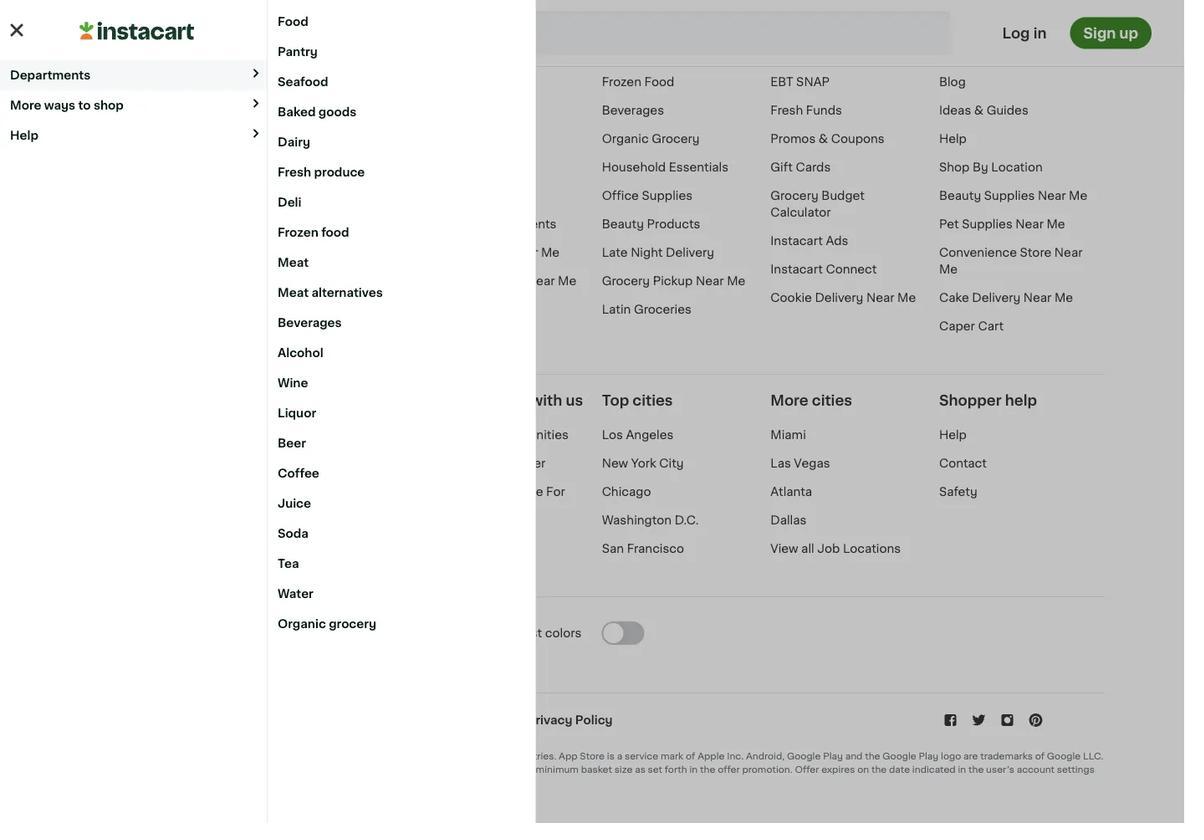 Task type: vqa. For each thing, say whether or not it's contained in the screenshot.
DAIRY
yes



Task type: locate. For each thing, give the bounding box(es) containing it.
delivery for cookie delivery near me
[[815, 292, 864, 303]]

near down pet supplies near me link
[[1055, 247, 1083, 258]]

ebt snap
[[771, 76, 830, 88]]

employee
[[484, 486, 543, 498]]

delivery for gift delivery near me
[[459, 247, 507, 258]]

beverages link down frozen food
[[602, 104, 664, 116]]

beauty for beauty supplies near me
[[939, 190, 982, 201]]

or
[[113, 778, 123, 787]]

1 vertical spatial beverages link
[[268, 308, 535, 338]]

google right android, at bottom
[[787, 752, 821, 761]]

night
[[631, 247, 663, 258]]

beverages down meat alternatives
[[278, 317, 342, 329]]

0 horizontal spatial with
[[506, 765, 526, 774]]

0 vertical spatial help link
[[939, 133, 967, 145]]

google up settings
[[1047, 752, 1081, 761]]

1 logo from the left
[[209, 752, 230, 761]]

meat left the alternatives
[[433, 104, 464, 116]]

more up miami link
[[771, 393, 809, 408]]

fresh funds link
[[771, 104, 842, 116]]

0 horizontal spatial on
[[334, 765, 346, 774]]

trademarks up user's
[[981, 752, 1033, 761]]

opportunities
[[487, 429, 569, 441]]

1 horizontal spatial play
[[919, 752, 939, 761]]

1 horizontal spatial of
[[686, 752, 696, 761]]

view for view all job locations
[[771, 543, 799, 554]]

washington
[[602, 514, 672, 526]]

help inside the help 'dropdown button'
[[10, 129, 38, 141]]

1 horizontal spatial cities
[[812, 393, 853, 408]]

0 vertical spatial beverages
[[602, 104, 664, 116]]

caper cart link
[[939, 320, 1004, 332]]

1 vertical spatial all
[[802, 543, 815, 554]]

0 vertical spatial with
[[531, 393, 562, 408]]

sign
[[1084, 26, 1116, 40]]

0 horizontal spatial play
[[823, 752, 843, 761]]

offer left the 'valid'
[[284, 765, 308, 774]]

0 horizontal spatial logo
[[209, 752, 230, 761]]

delivery inside apple and the apple logo are trademarks of apple inc., registered in the u.s. and other countries. app store is a service mark of apple inc. android, google play and the google play logo are trademarks of google llc. terms for free delivery (first order): offer valid on first order made through instacart with a minimum basket size as set forth in the offer promotion. offer expires on the date indicated in the user's account settings or displayed in the offer promotion.
[[182, 765, 220, 774]]

organic for organic grocery
[[602, 133, 649, 145]]

0 horizontal spatial organic
[[278, 618, 326, 630]]

1 horizontal spatial promotion.
[[742, 765, 793, 774]]

in down free
[[173, 778, 181, 787]]

tea
[[278, 558, 299, 570]]

careers link
[[939, 47, 986, 59]]

gift for gift cards
[[771, 161, 793, 173]]

me for convenience store near me
[[939, 263, 958, 275]]

1 horizontal spatial offer
[[718, 765, 740, 774]]

0 horizontal spatial frozen
[[278, 227, 319, 238]]

locations
[[843, 543, 901, 554]]

top cities
[[602, 393, 673, 408]]

alcohol up alcohol by location link
[[602, 19, 646, 31]]

1 on from the left
[[334, 765, 346, 774]]

of up the 'valid'
[[304, 752, 313, 761]]

0 horizontal spatial trademarks
[[249, 752, 301, 761]]

main menu dialog
[[0, 0, 1185, 823]]

2 vertical spatial shopper
[[496, 457, 546, 469]]

& for promos
[[819, 133, 828, 145]]

promotion. down order):
[[225, 778, 276, 787]]

service
[[625, 752, 658, 761]]

with
[[531, 393, 562, 408], [506, 765, 526, 774]]

with inside apple and the apple logo are trademarks of apple inc., registered in the u.s. and other countries. app store is a service mark of apple inc. android, google play and the google play logo are trademarks of google llc. terms for free delivery (first order): offer valid on first order made through instacart with a minimum basket size as set forth in the offer promotion. offer expires on the date indicated in the user's account settings or displayed in the offer promotion.
[[506, 765, 526, 774]]

0 horizontal spatial fresh
[[278, 166, 311, 178]]

2 cities from the left
[[812, 393, 853, 408]]

washington d.c. link
[[602, 514, 699, 526]]

0 vertical spatial fresh
[[771, 104, 803, 116]]

funds
[[806, 104, 842, 116]]

2 vertical spatial meat
[[278, 287, 309, 299]]

3 google from the left
[[1047, 752, 1081, 761]]

1 vertical spatial beverages
[[278, 317, 342, 329]]

water
[[278, 588, 314, 600]]

ads
[[826, 235, 849, 247]]

play up expires
[[823, 752, 843, 761]]

all up gift delivery near me
[[464, 218, 477, 230]]

fresh down ebt
[[771, 104, 803, 116]]

twitter image
[[971, 712, 988, 728]]

beverages down frozen food
[[602, 104, 664, 116]]

business
[[826, 47, 879, 59]]

fresh down the dairy
[[278, 166, 311, 178]]

mark
[[661, 752, 684, 761]]

alcohol link up liquor link
[[268, 338, 535, 368]]

1 vertical spatial organic
[[278, 618, 326, 630]]

fresh funds
[[771, 104, 842, 116]]

organic inside 'main menu' dialog
[[278, 618, 326, 630]]

meat left alternatives
[[278, 287, 309, 299]]

shopper up become
[[433, 429, 484, 441]]

0 vertical spatial view
[[433, 218, 461, 230]]

with down countries.
[[506, 765, 526, 774]]

of up account
[[1035, 752, 1045, 761]]

alcohol link up alcohol by location link
[[602, 19, 646, 31]]

1 vertical spatial promotion.
[[225, 778, 276, 787]]

shopper left the help
[[939, 393, 1002, 408]]

2 horizontal spatial store
[[1020, 247, 1052, 258]]

organic down water
[[278, 618, 326, 630]]

0 horizontal spatial beauty
[[602, 218, 644, 230]]

instacart inside in-store employee for instacart
[[433, 503, 486, 514]]

are up (first
[[232, 752, 247, 761]]

ios
[[137, 19, 158, 31]]

shopper opportunities
[[433, 429, 569, 441]]

food down the alcohol by location
[[645, 76, 675, 88]]

cookie
[[771, 292, 812, 303]]

offer down (first
[[201, 778, 223, 787]]

settings
[[1057, 765, 1095, 774]]

organic up household
[[602, 133, 649, 145]]

instacart down 'calculator'
[[771, 235, 823, 247]]

2 and from the left
[[464, 752, 481, 761]]

a down shopper opportunities link at bottom left
[[486, 457, 493, 469]]

meat alternatives
[[433, 104, 537, 116]]

beverages link up wine link
[[268, 308, 535, 338]]

shopper up employee at the bottom left
[[496, 457, 546, 469]]

near for cookie delivery near me
[[867, 292, 895, 303]]

wine
[[278, 377, 308, 389]]

me for gift delivery near me
[[541, 247, 560, 258]]

instacart+
[[771, 19, 830, 31]]

gift for gift delivery near me
[[433, 247, 456, 258]]

2 horizontal spatial of
[[1035, 752, 1045, 761]]

organic grocery
[[278, 618, 376, 630]]

0 horizontal spatial and
[[143, 752, 160, 761]]

beer link
[[268, 428, 535, 458]]

me
[[1069, 190, 1088, 201], [1047, 218, 1066, 230], [541, 247, 560, 258], [939, 263, 958, 275], [558, 275, 577, 287], [727, 275, 746, 287], [898, 292, 916, 303], [1055, 292, 1073, 303]]

store inside in-store employee for instacart
[[450, 486, 481, 498]]

me for pet supplies near me
[[1047, 218, 1066, 230]]

more ways to shop button
[[0, 90, 267, 120]]

1 play from the left
[[823, 752, 843, 761]]

near down convenience store near me
[[1024, 292, 1052, 303]]

2 vertical spatial a
[[528, 765, 534, 774]]

in-store employee for instacart link
[[433, 486, 565, 514]]

a down countries.
[[528, 765, 534, 774]]

near down beauty supplies near me link
[[1016, 218, 1044, 230]]

1 horizontal spatial google
[[883, 752, 917, 761]]

by
[[649, 47, 664, 59]]

groceries
[[634, 303, 692, 315]]

supplies up pet supplies near me link
[[984, 190, 1035, 201]]

offer left expires
[[795, 765, 819, 774]]

instacart for instacart connect
[[771, 263, 823, 275]]

liquor link
[[268, 398, 535, 428]]

shop
[[94, 99, 124, 111]]

1 vertical spatial beauty
[[602, 218, 644, 230]]

offer down the inc.
[[718, 765, 740, 774]]

near for cake delivery near me
[[1024, 292, 1052, 303]]

0 vertical spatial more
[[10, 99, 41, 111]]

gift down promos
[[771, 161, 793, 173]]

all left job
[[802, 543, 815, 554]]

beverages link
[[602, 104, 664, 116], [268, 308, 535, 338]]

instacart down instacart+ link
[[771, 47, 823, 59]]

1 vertical spatial shopper
[[433, 429, 484, 441]]

delivery up cart
[[972, 292, 1021, 303]]

beauty down office
[[602, 218, 644, 230]]

delivery down gift delivery near me
[[476, 275, 524, 287]]

near down the connect
[[867, 292, 895, 303]]

0 vertical spatial all
[[464, 218, 477, 230]]

1 vertical spatial more
[[771, 393, 809, 408]]

1 vertical spatial a
[[617, 752, 623, 761]]

delivery down view all departments
[[459, 247, 507, 258]]

and right u.s.
[[464, 752, 481, 761]]

cake
[[939, 292, 969, 303]]

beverages
[[602, 104, 664, 116], [278, 317, 342, 329]]

2 vertical spatial grocery
[[602, 275, 650, 287]]

in right the log
[[1034, 26, 1047, 40]]

for
[[546, 486, 565, 498]]

free
[[159, 765, 179, 774]]

chicago link
[[602, 486, 651, 498]]

meat for meat alternatives
[[433, 104, 464, 116]]

logo up (first
[[209, 752, 230, 761]]

cities up angeles
[[633, 393, 673, 408]]

grocery up 'calculator'
[[771, 190, 819, 201]]

promotion. down android, at bottom
[[742, 765, 793, 774]]

1 horizontal spatial fresh
[[771, 104, 803, 116]]

help link up shop
[[939, 133, 967, 145]]

2 horizontal spatial and
[[846, 752, 863, 761]]

view down deli link
[[433, 218, 461, 230]]

play up indicated
[[919, 752, 939, 761]]

0 horizontal spatial offer
[[201, 778, 223, 787]]

1 vertical spatial &
[[819, 133, 828, 145]]

1 horizontal spatial trademarks
[[981, 752, 1033, 761]]

produce
[[314, 166, 365, 178]]

1 horizontal spatial beauty
[[939, 190, 982, 201]]

grocery up household essentials
[[652, 133, 700, 145]]

near right pickup
[[696, 275, 724, 287]]

0 horizontal spatial a
[[486, 457, 493, 469]]

2 google from the left
[[883, 752, 917, 761]]

store down pet supplies near me link
[[1020, 247, 1052, 258]]

delivery down the connect
[[815, 292, 864, 303]]

instacart inside apple and the apple logo are trademarks of apple inc., registered in the u.s. and other countries. app store is a service mark of apple inc. android, google play and the google play logo are trademarks of google llc. terms for free delivery (first order): offer valid on first order made through instacart with a minimum basket size as set forth in the offer promotion. offer expires on the date indicated in the user's account settings or displayed in the offer promotion.
[[463, 765, 504, 774]]

1 horizontal spatial a
[[528, 765, 534, 774]]

1 horizontal spatial store
[[580, 752, 605, 761]]

new york city
[[602, 457, 684, 469]]

1 vertical spatial help link
[[939, 429, 967, 441]]

0 horizontal spatial gift
[[433, 247, 456, 258]]

0 vertical spatial &
[[974, 104, 984, 116]]

1 horizontal spatial are
[[964, 752, 978, 761]]

departments
[[10, 69, 91, 81]]

all for departments
[[464, 218, 477, 230]]

on right expires
[[858, 765, 869, 774]]

miami
[[771, 429, 806, 441]]

1 vertical spatial with
[[506, 765, 526, 774]]

shopper for shopper help
[[939, 393, 1002, 408]]

2 are from the left
[[964, 752, 978, 761]]

late night delivery
[[602, 247, 714, 258]]

2 logo from the left
[[941, 752, 962, 761]]

facebook image
[[943, 712, 959, 728]]

organic for organic grocery
[[278, 618, 326, 630]]

beauty for beauty products
[[602, 218, 644, 230]]

4 apple from the left
[[698, 752, 725, 761]]

near for pet supplies near me
[[1016, 218, 1044, 230]]

fresh for fresh produce
[[278, 166, 311, 178]]

1 horizontal spatial and
[[464, 752, 481, 761]]

1 vertical spatial store
[[450, 486, 481, 498]]

supplies down household essentials
[[642, 190, 693, 201]]

1 horizontal spatial organic
[[602, 133, 649, 145]]

grocery budget calculator
[[771, 190, 865, 218]]

instacart down in- on the left of page
[[433, 503, 486, 514]]

with left the us
[[531, 393, 562, 408]]

is
[[607, 752, 615, 761]]

0 horizontal spatial cities
[[633, 393, 673, 408]]

are down twitter "icon"
[[964, 752, 978, 761]]

me inside convenience store near me
[[939, 263, 958, 275]]

dallas
[[771, 514, 807, 526]]

0 vertical spatial a
[[486, 457, 493, 469]]

1 horizontal spatial view
[[771, 543, 799, 554]]

sign up
[[1084, 26, 1139, 40]]

and up expires
[[846, 752, 863, 761]]

& right ideas
[[974, 104, 984, 116]]

1 horizontal spatial &
[[974, 104, 984, 116]]

store up basket
[[580, 752, 605, 761]]

2 vertical spatial store
[[580, 752, 605, 761]]

near for flower delivery near me
[[527, 275, 555, 287]]

view all job locations
[[771, 543, 901, 554]]

0 horizontal spatial promotion.
[[225, 778, 276, 787]]

0 horizontal spatial more
[[10, 99, 41, 111]]

3 and from the left
[[846, 752, 863, 761]]

connect
[[826, 263, 877, 275]]

help button
[[0, 120, 267, 150]]

shopper opportunities link
[[433, 429, 569, 441]]

baked goods
[[278, 106, 357, 118]]

2 horizontal spatial grocery
[[771, 190, 819, 201]]

near down gift delivery near me
[[527, 275, 555, 287]]

store down become
[[450, 486, 481, 498]]

store inside convenience store near me
[[1020, 247, 1052, 258]]

0 horizontal spatial alcohol link
[[268, 338, 535, 368]]

0 horizontal spatial of
[[304, 752, 313, 761]]

instacart for instacart ads
[[771, 235, 823, 247]]

0 horizontal spatial all
[[464, 218, 477, 230]]

0 horizontal spatial view
[[433, 218, 461, 230]]

1 horizontal spatial gift
[[771, 161, 793, 173]]

other
[[484, 752, 508, 761]]

office supplies
[[602, 190, 693, 201]]

2 play from the left
[[919, 752, 939, 761]]

cake delivery near me
[[939, 292, 1073, 303]]

alcohol up frozen food
[[602, 47, 646, 59]]

ios app store logo image
[[113, 19, 126, 31]]

account
[[1017, 765, 1055, 774]]

more ways to shop
[[10, 99, 124, 111]]

a right the is
[[617, 752, 623, 761]]

1 horizontal spatial on
[[858, 765, 869, 774]]

frozen inside 'main menu' dialog
[[278, 227, 319, 238]]

alcohol inside 'main menu' dialog
[[278, 347, 323, 359]]

in-store employee for instacart
[[433, 486, 565, 514]]

beauty down shop
[[939, 190, 982, 201]]

departments button
[[0, 60, 267, 90]]

near inside convenience store near me
[[1055, 247, 1083, 258]]

0 vertical spatial meat
[[433, 104, 464, 116]]

1 vertical spatial view
[[771, 543, 799, 554]]

instagram image
[[999, 712, 1016, 728]]

1 vertical spatial fresh
[[278, 166, 311, 178]]

more left ways
[[10, 99, 41, 111]]

play
[[823, 752, 843, 761], [919, 752, 939, 761]]

help link up contact
[[939, 429, 967, 441]]

food up the pantry
[[278, 16, 308, 28]]

alcohol up wine
[[278, 347, 323, 359]]

0 vertical spatial store
[[1020, 247, 1052, 258]]

meat down frozen food
[[278, 257, 309, 269]]

android,
[[746, 752, 785, 761]]

0 horizontal spatial store
[[450, 486, 481, 498]]

cities for more cities
[[812, 393, 853, 408]]

1 horizontal spatial food
[[645, 76, 675, 88]]

0 horizontal spatial &
[[819, 133, 828, 145]]

promos & coupons link
[[771, 133, 885, 145]]

make
[[433, 393, 473, 408]]

google up date
[[883, 752, 917, 761]]

1 horizontal spatial offer
[[795, 765, 819, 774]]

grocery up latin
[[602, 275, 650, 287]]

near for gift delivery near me
[[510, 247, 538, 258]]

instacart
[[771, 47, 823, 59], [771, 235, 823, 247], [771, 263, 823, 275], [433, 503, 486, 514], [463, 765, 504, 774]]

frozen down deli
[[278, 227, 319, 238]]

shopper help
[[939, 393, 1037, 408]]

near down location
[[1038, 190, 1066, 201]]

products
[[647, 218, 701, 230]]

logo up indicated
[[941, 752, 962, 761]]

0 horizontal spatial are
[[232, 752, 247, 761]]

delivery right free
[[182, 765, 220, 774]]

0 horizontal spatial grocery
[[602, 275, 650, 287]]

cities up vegas
[[812, 393, 853, 408]]

frozen down alcohol by location link
[[602, 76, 642, 88]]

more inside 'dropdown button'
[[10, 99, 41, 111]]

0 vertical spatial beauty
[[939, 190, 982, 201]]

1 horizontal spatial all
[[802, 543, 815, 554]]

0 vertical spatial shopper
[[939, 393, 1002, 408]]

0 vertical spatial organic
[[602, 133, 649, 145]]

near down departments
[[510, 247, 538, 258]]

store for convenience
[[1020, 247, 1052, 258]]

help down more ways to shop
[[10, 129, 38, 141]]

beauty supplies near me link
[[939, 190, 1088, 201]]

grocery pickup near me
[[602, 275, 746, 287]]

view down dallas
[[771, 543, 799, 554]]

instacart up cookie
[[771, 263, 823, 275]]

offer
[[718, 765, 740, 774], [201, 778, 223, 787]]

gift up 'flower'
[[433, 247, 456, 258]]

juice link
[[268, 489, 535, 519]]

york
[[631, 457, 657, 469]]

supplies up convenience
[[962, 218, 1013, 230]]

dallas link
[[771, 514, 807, 526]]

las
[[771, 457, 791, 469]]

instacart logo image
[[79, 22, 194, 40]]

organic grocery link
[[268, 609, 535, 639]]

0 vertical spatial food
[[278, 16, 308, 28]]

blog link
[[939, 76, 966, 88]]

1 horizontal spatial alcohol link
[[602, 19, 646, 31]]

1 horizontal spatial grocery
[[652, 133, 700, 145]]

ways
[[44, 99, 75, 111]]

meat for meat alternatives
[[278, 287, 309, 299]]

fresh inside 'main menu' dialog
[[278, 166, 311, 178]]

0 horizontal spatial shopper
[[433, 429, 484, 441]]

help up shop
[[939, 133, 967, 145]]

organic grocery link
[[602, 133, 700, 145]]

0 vertical spatial grocery
[[652, 133, 700, 145]]

0 horizontal spatial food
[[278, 16, 308, 28]]

on left first
[[334, 765, 346, 774]]

beer
[[278, 438, 306, 449]]

grocery inside grocery budget calculator
[[771, 190, 819, 201]]

2 vertical spatial alcohol
[[278, 347, 323, 359]]

3 of from the left
[[1035, 752, 1045, 761]]

instacart down other in the bottom left of the page
[[463, 765, 504, 774]]

0 horizontal spatial google
[[787, 752, 821, 761]]

1 horizontal spatial logo
[[941, 752, 962, 761]]

1 cities from the left
[[633, 393, 673, 408]]

francisco
[[627, 543, 684, 554]]



Task type: describe. For each thing, give the bounding box(es) containing it.
privacy
[[528, 714, 573, 726]]

indicated
[[913, 765, 956, 774]]

expires
[[822, 765, 855, 774]]

soda
[[278, 528, 309, 540]]

in inside button
[[1034, 26, 1047, 40]]

1 of from the left
[[304, 752, 313, 761]]

meat alternatives
[[278, 287, 383, 299]]

d.c.
[[675, 514, 699, 526]]

1 and from the left
[[143, 752, 160, 761]]

instacart for instacart business
[[771, 47, 823, 59]]

2 offer from the left
[[795, 765, 819, 774]]

user's
[[986, 765, 1015, 774]]

become
[[433, 457, 483, 469]]

in right indicated
[[958, 765, 966, 774]]

supplies for products
[[642, 190, 693, 201]]

date
[[889, 765, 910, 774]]

2 help link from the top
[[939, 429, 967, 441]]

instacart ads
[[771, 235, 849, 247]]

(first
[[222, 765, 246, 774]]

2 on from the left
[[858, 765, 869, 774]]

water link
[[268, 579, 535, 609]]

safety link
[[939, 486, 978, 498]]

instacart connect
[[771, 263, 877, 275]]

me for cake delivery near me
[[1055, 292, 1073, 303]]

latin
[[602, 303, 631, 315]]

baked
[[278, 106, 316, 118]]

cards
[[796, 161, 831, 173]]

1 vertical spatial food
[[645, 76, 675, 88]]

2 of from the left
[[686, 752, 696, 761]]

deli
[[278, 197, 302, 208]]

san francisco link
[[602, 543, 684, 554]]

seafood link
[[268, 67, 535, 97]]

log
[[1003, 26, 1030, 40]]

fresh produce link
[[268, 157, 535, 187]]

view for view all departments
[[433, 218, 461, 230]]

chicago
[[602, 486, 651, 498]]

goods
[[319, 106, 357, 118]]

store for in-
[[450, 486, 481, 498]]

meat alternatives link
[[268, 278, 535, 308]]

become a shopper
[[433, 457, 546, 469]]

wine link
[[268, 368, 535, 398]]

us
[[566, 393, 583, 408]]

fresh for fresh funds
[[771, 104, 803, 116]]

set
[[648, 765, 663, 774]]

close main menu image
[[7, 20, 27, 40]]

0 vertical spatial alcohol
[[602, 19, 646, 31]]

delivery for flower delivery near me
[[476, 275, 524, 287]]

enable
[[422, 627, 462, 639]]

high
[[465, 627, 490, 639]]

delivery up the grocery pickup near me link
[[666, 247, 714, 258]]

to
[[78, 99, 91, 111]]

los
[[602, 429, 623, 441]]

snap
[[797, 76, 830, 88]]

in right forth on the right bottom of the page
[[690, 765, 698, 774]]

meat link
[[268, 248, 535, 278]]

cake delivery near me link
[[939, 292, 1073, 303]]

gift delivery near me link
[[433, 247, 560, 258]]

convenience store near me link
[[939, 247, 1083, 275]]

2 trademarks from the left
[[981, 752, 1033, 761]]

top
[[602, 393, 629, 408]]

& for ideas
[[974, 104, 984, 116]]

1 horizontal spatial shopper
[[496, 457, 546, 469]]

atlanta link
[[771, 486, 812, 498]]

near for grocery pickup near me
[[696, 275, 724, 287]]

frozen for frozen food
[[602, 76, 642, 88]]

0 vertical spatial beverages link
[[602, 104, 664, 116]]

minimum
[[536, 765, 579, 774]]

inc.,
[[345, 752, 364, 761]]

enable high contrast colors
[[422, 627, 582, 639]]

more for more ways to shop
[[10, 99, 41, 111]]

shopper for shopper opportunities
[[433, 429, 484, 441]]

cities for top cities
[[633, 393, 673, 408]]

1 apple from the left
[[113, 752, 140, 761]]

pinterest image
[[1028, 712, 1045, 728]]

1 vertical spatial alcohol
[[602, 47, 646, 59]]

juice
[[278, 498, 311, 509]]

delivery for cake delivery near me
[[972, 292, 1021, 303]]

deli link
[[268, 187, 535, 218]]

llc.
[[1083, 752, 1104, 761]]

food link
[[268, 7, 535, 37]]

me for beauty supplies near me
[[1069, 190, 1088, 201]]

valid
[[310, 765, 332, 774]]

supplies for supplies
[[984, 190, 1035, 201]]

near for beauty supplies near me
[[1038, 190, 1066, 201]]

forth
[[665, 765, 687, 774]]

1 vertical spatial offer
[[201, 778, 223, 787]]

me for cookie delivery near me
[[898, 292, 916, 303]]

office supplies link
[[602, 190, 693, 201]]

ideas & guides link
[[939, 104, 1029, 116]]

order):
[[249, 765, 281, 774]]

ebt snap link
[[771, 76, 830, 88]]

1 help link from the top
[[939, 133, 967, 145]]

size
[[615, 765, 633, 774]]

money
[[477, 393, 528, 408]]

help up contact
[[939, 429, 967, 441]]

0 vertical spatial promotion.
[[742, 765, 793, 774]]

1 are from the left
[[232, 752, 247, 761]]

press link
[[939, 19, 972, 31]]

beauty products link
[[602, 218, 701, 230]]

cookie delivery near me link
[[771, 292, 916, 303]]

2 apple from the left
[[180, 752, 207, 761]]

los angeles
[[602, 429, 674, 441]]

grocery for grocery budget calculator
[[771, 190, 819, 201]]

android play store logo image
[[179, 19, 192, 31]]

instacart home image
[[60, 21, 186, 41]]

me for flower delivery near me
[[558, 275, 577, 287]]

3 apple from the left
[[315, 752, 342, 761]]

in-
[[433, 486, 450, 498]]

meat alternatives link
[[433, 104, 537, 116]]

all for job
[[802, 543, 815, 554]]

organic grocery
[[602, 133, 700, 145]]

san
[[602, 543, 624, 554]]

1 google from the left
[[787, 752, 821, 761]]

convenience store near me
[[939, 247, 1083, 275]]

food inside "link"
[[278, 16, 308, 28]]

2 horizontal spatial a
[[617, 752, 623, 761]]

1 offer from the left
[[284, 765, 308, 774]]

view all departments link
[[433, 218, 557, 230]]

vegas
[[794, 457, 830, 469]]

more for more cities
[[771, 393, 809, 408]]

liquor
[[278, 407, 316, 419]]

displayed
[[125, 778, 170, 787]]

for
[[144, 765, 157, 774]]

1 horizontal spatial beverages
[[602, 104, 664, 116]]

grocery for grocery pickup near me
[[602, 275, 650, 287]]

1 horizontal spatial with
[[531, 393, 562, 408]]

beverages inside 'main menu' dialog
[[278, 317, 342, 329]]

city
[[660, 457, 684, 469]]

contact link
[[939, 457, 987, 469]]

near for convenience store near me
[[1055, 247, 1083, 258]]

in up made
[[416, 752, 424, 761]]

me for grocery pickup near me
[[727, 275, 746, 287]]

seafood
[[278, 76, 328, 88]]

u.s.
[[444, 752, 461, 761]]

budget
[[822, 190, 865, 201]]

1 trademarks from the left
[[249, 752, 301, 761]]

safety
[[939, 486, 978, 498]]

shop
[[939, 161, 970, 173]]

0 horizontal spatial beverages link
[[268, 308, 535, 338]]

meat for meat
[[278, 257, 309, 269]]

household essentials
[[602, 161, 729, 173]]

guides
[[987, 104, 1029, 116]]

press
[[939, 19, 972, 31]]

frozen for frozen food
[[278, 227, 319, 238]]

store inside apple and the apple logo are trademarks of apple inc., registered in the u.s. and other countries. app store is a service mark of apple inc. android, google play and the google play logo are trademarks of google llc. terms for free delivery (first order): offer valid on first order made through instacart with a minimum basket size as set forth in the offer promotion. offer expires on the date indicated in the user's account settings or displayed in the offer promotion.
[[580, 752, 605, 761]]

food
[[321, 227, 349, 238]]

pantry
[[278, 46, 318, 58]]

0 vertical spatial alcohol link
[[602, 19, 646, 31]]



